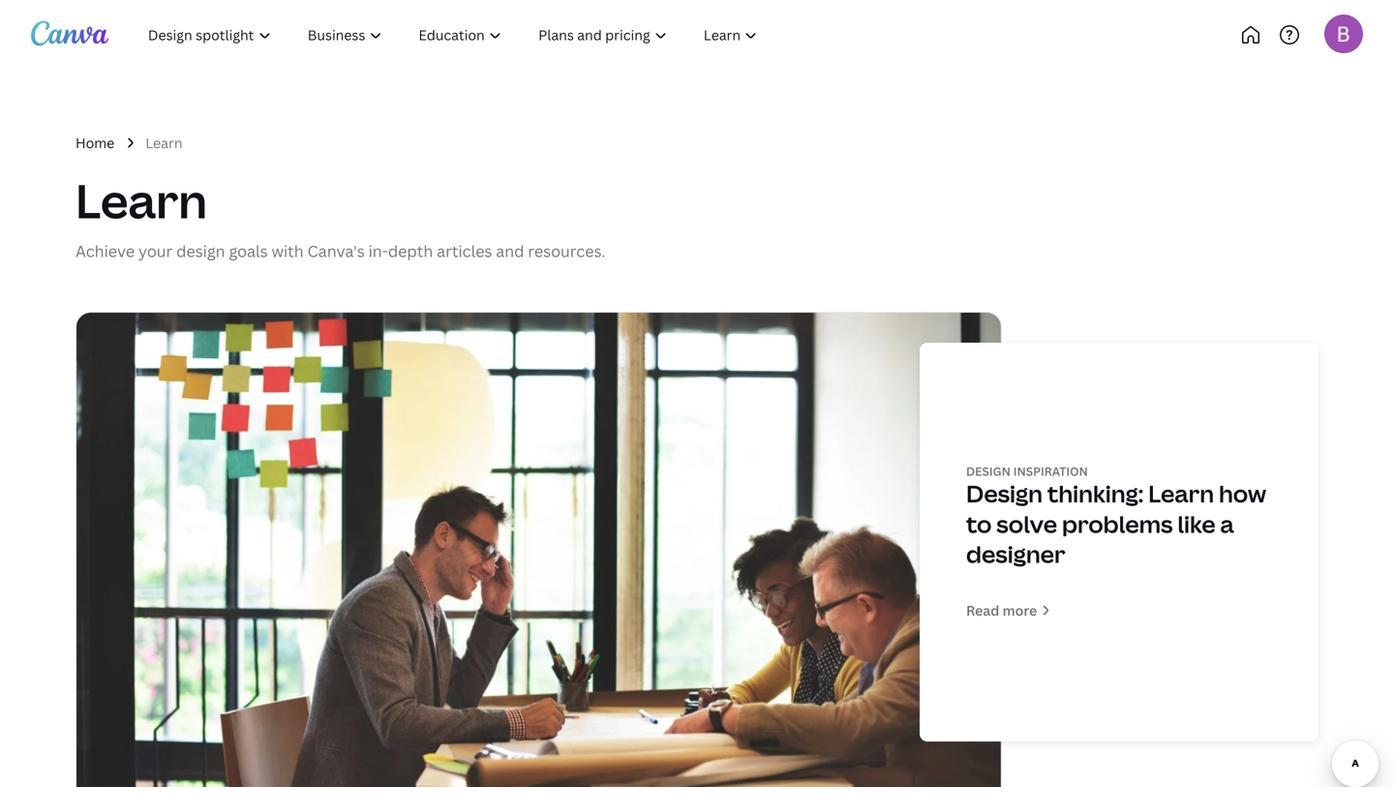 Task type: vqa. For each thing, say whether or not it's contained in the screenshot.
Canva's
yes



Task type: describe. For each thing, give the bounding box(es) containing it.
goals
[[229, 240, 268, 261]]

home
[[76, 134, 114, 152]]

a
[[1220, 508, 1234, 540]]

learn for learn
[[145, 134, 183, 152]]

problems
[[1062, 508, 1173, 540]]

how
[[1219, 478, 1266, 509]]

inspiration
[[1013, 463, 1088, 479]]

design inspiration link
[[966, 463, 1088, 479]]

solve
[[996, 508, 1057, 540]]

design for design thinking: learn how to solve problems like a designer
[[966, 478, 1043, 509]]

read
[[966, 601, 999, 620]]

resources.
[[528, 240, 605, 261]]

top level navigation element
[[132, 15, 840, 54]]

depth
[[388, 240, 433, 261]]

like
[[1178, 508, 1216, 540]]



Task type: locate. For each thing, give the bounding box(es) containing it.
learn right home link
[[145, 134, 183, 152]]

learn achieve your design goals with canva's in-depth articles and resources.
[[76, 168, 605, 261]]

with
[[272, 240, 304, 261]]

your
[[138, 240, 173, 261]]

articles
[[437, 240, 492, 261]]

design for design inspiration
[[966, 463, 1011, 479]]

learn for learn achieve your design goals with canva's in-depth articles and resources.
[[76, 168, 207, 232]]

thinking:
[[1047, 478, 1144, 509]]

home link
[[76, 133, 114, 153]]

read more
[[966, 601, 1037, 620]]

design
[[176, 240, 225, 261]]

to
[[966, 508, 992, 540]]

1 design from the top
[[966, 463, 1011, 479]]

design
[[966, 463, 1011, 479], [966, 478, 1043, 509]]

2 vertical spatial learn
[[1148, 478, 1214, 509]]

1 vertical spatial learn
[[76, 168, 207, 232]]

design inside design thinking: learn how to solve problems like a designer
[[966, 478, 1043, 509]]

design thinking: learn how to solve problems like a designer
[[966, 478, 1266, 570]]

design inspiration
[[966, 463, 1088, 479]]

learn up your
[[76, 168, 207, 232]]

canva's
[[307, 240, 365, 261]]

learn left a
[[1148, 478, 1214, 509]]

2 design from the top
[[966, 478, 1043, 509]]

learn
[[145, 134, 183, 152], [76, 168, 207, 232], [1148, 478, 1214, 509]]

learn inside learn achieve your design goals with canva's in-depth articles and resources.
[[76, 168, 207, 232]]

designer
[[966, 538, 1065, 570]]

achieve
[[76, 240, 135, 261]]

design thinking image
[[76, 313, 1001, 787]]

more
[[1003, 601, 1037, 620]]

and
[[496, 240, 524, 261]]

learn inside design thinking: learn how to solve problems like a designer
[[1148, 478, 1214, 509]]

0 vertical spatial learn
[[145, 134, 183, 152]]

in-
[[368, 240, 388, 261]]



